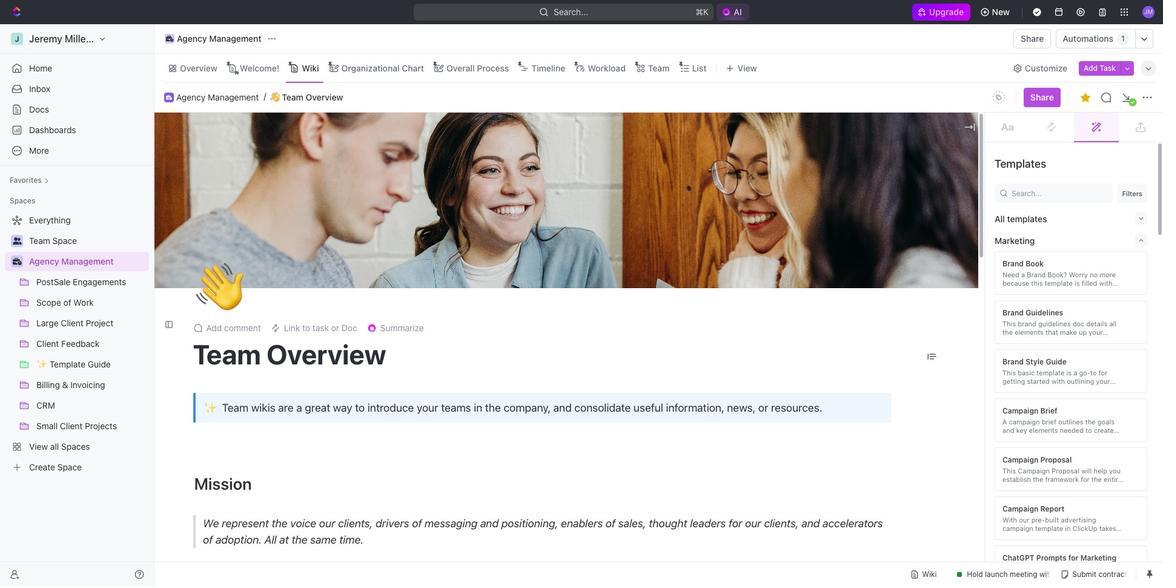 Task type: vqa. For each thing, say whether or not it's contained in the screenshot.
Scope of Work
yes



Task type: describe. For each thing, give the bounding box(es) containing it.
docs
[[29, 104, 49, 115]]

in inside ✨ team wikis are a great way to introduce your teams in the company, and consolidate useful information, news, or resources.
[[474, 402, 482, 414]]

team for team overview
[[193, 338, 261, 371]]

2 horizontal spatial and
[[802, 517, 820, 530]]

upgrade link
[[913, 4, 971, 21]]

filters button
[[1118, 184, 1148, 203]]

inbox
[[29, 84, 50, 94]]

comment
[[224, 323, 261, 334]]

everything
[[29, 215, 71, 225]]

management for agency management "link" related to the topmost business time image
[[208, 92, 259, 102]]

share inside "button"
[[1021, 33, 1044, 44]]

agency management link for business time image inside sidebar 'navigation'
[[29, 252, 147, 271]]

team for team
[[648, 63, 670, 73]]

guide for ✨ template guide
[[88, 359, 111, 370]]

messaging
[[425, 517, 477, 530]]

0 vertical spatial agency
[[177, 33, 207, 44]]

add task button
[[1079, 61, 1121, 75]]

jm button
[[1139, 2, 1159, 22]]

team space
[[29, 236, 77, 246]]

report
[[1041, 504, 1065, 514]]

dashboards link
[[5, 121, 149, 140]]

0 vertical spatial agency management link
[[162, 32, 265, 46]]

small client projects link
[[36, 417, 147, 436]]

it.
[[1115, 541, 1121, 549]]

brand book
[[1003, 259, 1044, 268]]

teams
[[441, 402, 471, 414]]

of left sales,
[[606, 517, 615, 530]]

postsale engagements link
[[36, 273, 147, 292]]

of inside the scope of work link
[[63, 298, 71, 308]]

1 clients, from the left
[[338, 517, 373, 530]]

client for large
[[61, 318, 83, 328]]

&
[[62, 380, 68, 390]]

of right drivers
[[412, 517, 422, 530]]

change cover
[[852, 269, 908, 279]]

business time image
[[166, 36, 173, 42]]

team down wiki link
[[282, 92, 304, 102]]

drivers
[[375, 517, 409, 530]]

jm
[[1145, 8, 1153, 15]]

0 vertical spatial management
[[209, 33, 262, 44]]

✨ for ✨ template guide
[[36, 359, 47, 370]]

postsale
[[36, 277, 70, 287]]

postsale engagements
[[36, 277, 126, 287]]

1 horizontal spatial spaces
[[61, 442, 90, 452]]

team overview
[[193, 338, 386, 371]]

add task
[[1084, 63, 1116, 72]]

to inside dropdown button
[[302, 323, 310, 334]]

crm
[[36, 401, 55, 411]]

campaign report with our pre-built advertising campaign template in clickup takes care of choosing the kpis to monitor, so you don't have to waste time on it. chatgpt prompts for marketing
[[1003, 504, 1121, 563]]

mission
[[194, 474, 252, 494]]

share button
[[1014, 29, 1052, 48]]

you
[[1012, 541, 1024, 549]]

built
[[1045, 516, 1059, 524]]

consolidate
[[575, 402, 631, 414]]

scope
[[36, 298, 61, 308]]

chart
[[402, 63, 424, 73]]

your
[[417, 402, 438, 414]]

brief
[[1041, 406, 1058, 415]]

workspace
[[100, 33, 150, 44]]

to down clickup
[[1086, 533, 1092, 541]]

0 vertical spatial business time image
[[166, 95, 172, 100]]

leaders
[[690, 517, 726, 530]]

time.
[[339, 534, 363, 546]]

large client project
[[36, 318, 113, 328]]

news,
[[727, 402, 756, 414]]

tree inside sidebar 'navigation'
[[5, 211, 149, 478]]

wikis
[[251, 402, 275, 414]]

create space
[[29, 462, 82, 473]]

change
[[852, 269, 883, 279]]

1 horizontal spatial all
[[995, 214, 1005, 224]]

overall process link
[[444, 60, 509, 77]]

in inside campaign report with our pre-built advertising campaign template in clickup takes care of choosing the kpis to monitor, so you don't have to waste time on it. chatgpt prompts for marketing
[[1065, 524, 1071, 532]]

1 vertical spatial agency management
[[176, 92, 259, 102]]

jeremy miller's workspace, , element
[[11, 33, 23, 45]]

enablers
[[561, 517, 603, 530]]

don't
[[1026, 541, 1042, 549]]

on
[[1105, 541, 1113, 549]]

jeremy miller's workspace
[[29, 33, 150, 44]]

user group image
[[12, 238, 22, 245]]

👋 for 👋
[[195, 259, 244, 316]]

team for team space
[[29, 236, 50, 246]]

team inside ✨ team wikis are a great way to introduce your teams in the company, and consolidate useful information, news, or resources.
[[222, 402, 249, 414]]

✨ template guide
[[36, 359, 111, 370]]

summarize button
[[362, 320, 429, 337]]

view all spaces
[[29, 442, 90, 452]]

space for create space
[[57, 462, 82, 473]]

brand for brand style guide
[[1003, 357, 1024, 366]]

scope of work
[[36, 298, 94, 308]]

cover
[[886, 269, 908, 279]]

view all spaces link
[[5, 438, 147, 457]]

of down 'we'
[[203, 534, 213, 546]]

engagements
[[73, 277, 126, 287]]

change cover button
[[845, 264, 915, 284]]

j
[[15, 34, 19, 43]]

brand for brand book
[[1003, 259, 1024, 268]]

timeline
[[532, 63, 565, 73]]

Search... text field
[[1002, 184, 1109, 202]]

all
[[50, 442, 59, 452]]

book
[[1026, 259, 1044, 268]]

billing & invoicing
[[36, 380, 105, 390]]

0 vertical spatial agency management
[[177, 33, 262, 44]]

view for view
[[738, 63, 757, 73]]

so
[[1003, 541, 1010, 549]]

the inside ✨ team wikis are a great way to introduce your teams in the company, and consolidate useful information, news, or resources.
[[485, 402, 501, 414]]

team space link
[[29, 231, 147, 251]]

small client projects
[[36, 421, 117, 431]]

1 vertical spatial client
[[36, 339, 59, 349]]

billing & invoicing link
[[36, 376, 147, 395]]

task
[[1100, 63, 1116, 72]]

accelerators
[[823, 517, 883, 530]]

everything link
[[5, 211, 147, 230]]

campaign brief
[[1003, 406, 1058, 415]]

brand for brand guidelines
[[1003, 308, 1024, 317]]

thought
[[649, 517, 687, 530]]

overall
[[447, 63, 475, 73]]

and inside ✨ team wikis are a great way to introduce your teams in the company, and consolidate useful information, news, or resources.
[[554, 402, 572, 414]]

monitor,
[[1094, 533, 1120, 541]]

campaign
[[1003, 524, 1034, 532]]

projects
[[85, 421, 117, 431]]

all inside we represent the voice our clients, drivers of messaging and positioning, enablers of sales, thought leaders for our clients, and accelerators of adoption. all at the same time.
[[264, 534, 276, 546]]

have
[[1044, 541, 1059, 549]]

favorites button
[[5, 173, 54, 188]]

more
[[29, 145, 49, 156]]

sidebar navigation
[[0, 24, 157, 587]]

✨ template guide link
[[36, 355, 147, 374]]

or inside ✨ team wikis are a great way to introduce your teams in the company, and consolidate useful information, news, or resources.
[[759, 402, 769, 414]]



Task type: locate. For each thing, give the bounding box(es) containing it.
0 horizontal spatial and
[[480, 517, 498, 530]]

ai
[[734, 7, 742, 17]]

jeremy
[[29, 33, 62, 44]]

spaces down favorites
[[10, 196, 35, 205]]

1 horizontal spatial guide
[[1046, 357, 1067, 366]]

1 horizontal spatial marketing
[[1081, 554, 1117, 563]]

add inside button
[[1084, 63, 1098, 72]]

0 horizontal spatial 👋
[[195, 259, 244, 316]]

and left accelerators
[[802, 517, 820, 530]]

to right way
[[355, 402, 365, 414]]

spaces down small client projects
[[61, 442, 90, 452]]

space
[[52, 236, 77, 246], [57, 462, 82, 473]]

1 vertical spatial or
[[759, 402, 769, 414]]

add for add task
[[1084, 63, 1098, 72]]

automations
[[1063, 33, 1114, 44]]

team inside sidebar 'navigation'
[[29, 236, 50, 246]]

0 vertical spatial for
[[729, 517, 742, 530]]

workload
[[588, 63, 626, 73]]

✨
[[36, 359, 47, 370], [204, 400, 217, 415]]

agency management link down team space link
[[29, 252, 147, 271]]

management down team space link
[[61, 256, 114, 267]]

1 vertical spatial brand
[[1003, 308, 1024, 317]]

👋 up add comment at the bottom left of the page
[[195, 259, 244, 316]]

0 horizontal spatial clients,
[[338, 517, 373, 530]]

1 horizontal spatial view
[[738, 63, 757, 73]]

introduce
[[368, 402, 414, 414]]

management down 'welcome!' link in the left of the page
[[208, 92, 259, 102]]

dropdown menu image
[[927, 352, 938, 363]]

1 horizontal spatial clients,
[[764, 517, 799, 530]]

0 vertical spatial client
[[61, 318, 83, 328]]

view inside button
[[738, 63, 757, 73]]

agency management up postsale engagements
[[29, 256, 114, 267]]

waste
[[1069, 541, 1088, 549]]

1 horizontal spatial for
[[1069, 554, 1079, 563]]

represent
[[222, 517, 269, 530]]

brand style guide
[[1003, 357, 1067, 366]]

1 vertical spatial overview
[[306, 92, 343, 102]]

1 horizontal spatial or
[[759, 402, 769, 414]]

at
[[279, 534, 289, 546]]

and right 'messaging' on the bottom left of page
[[480, 517, 498, 530]]

overview down 'wiki'
[[306, 92, 343, 102]]

agency management link inside tree
[[29, 252, 147, 271]]

0 horizontal spatial marketing
[[995, 235, 1035, 246]]

client feedback link
[[36, 334, 147, 354]]

small
[[36, 421, 58, 431]]

2 clients, from the left
[[764, 517, 799, 530]]

large client project link
[[36, 314, 147, 333]]

create
[[29, 462, 55, 473]]

1 horizontal spatial add
[[1084, 63, 1098, 72]]

our up campaign
[[1019, 516, 1030, 524]]

view inside sidebar 'navigation'
[[29, 442, 48, 452]]

or left doc on the bottom left of the page
[[331, 323, 339, 334]]

miller's
[[65, 33, 97, 44]]

campaign for campaign brief
[[1003, 406, 1039, 415]]

the
[[485, 402, 501, 414], [271, 517, 287, 530], [1058, 533, 1068, 541], [291, 534, 307, 546]]

👋
[[270, 92, 280, 102], [195, 259, 244, 316]]

overall process
[[447, 63, 509, 73]]

new button
[[975, 2, 1017, 22]]

campaign up with
[[1003, 504, 1039, 514]]

our right leaders
[[745, 517, 761, 530]]

work
[[74, 298, 94, 308]]

1 horizontal spatial our
[[745, 517, 761, 530]]

way
[[333, 402, 352, 414]]

all templates
[[995, 214, 1047, 224]]

client feedback
[[36, 339, 100, 349]]

0 vertical spatial overview
[[180, 63, 217, 73]]

marketing down all templates
[[995, 235, 1035, 246]]

2 vertical spatial agency management
[[29, 256, 114, 267]]

1 vertical spatial add
[[206, 323, 222, 334]]

management for agency management "link" inside tree
[[61, 256, 114, 267]]

filters
[[1123, 189, 1143, 197]]

2 brand from the top
[[1003, 308, 1024, 317]]

business time image down user group icon
[[12, 258, 22, 265]]

management
[[209, 33, 262, 44], [208, 92, 259, 102], [61, 256, 114, 267]]

management inside tree
[[61, 256, 114, 267]]

templates
[[995, 158, 1047, 170]]

1 vertical spatial management
[[208, 92, 259, 102]]

in right teams
[[474, 402, 482, 414]]

0 horizontal spatial for
[[729, 517, 742, 530]]

campaign inside campaign report with our pre-built advertising campaign template in clickup takes care of choosing the kpis to monitor, so you don't have to waste time on it. chatgpt prompts for marketing
[[1003, 504, 1039, 514]]

1 vertical spatial marketing
[[1081, 554, 1117, 563]]

0 vertical spatial share
[[1021, 33, 1044, 44]]

1 horizontal spatial in
[[1065, 524, 1071, 532]]

agency management link
[[162, 32, 265, 46], [176, 92, 259, 103], [29, 252, 147, 271]]

agency management link up overview link
[[162, 32, 265, 46]]

in up kpis
[[1065, 524, 1071, 532]]

agency
[[177, 33, 207, 44], [176, 92, 206, 102], [29, 256, 59, 267]]

for right leaders
[[729, 517, 742, 530]]

templates
[[1007, 214, 1047, 224]]

2 vertical spatial brand
[[1003, 357, 1024, 366]]

our up same
[[319, 517, 335, 530]]

inbox link
[[5, 79, 149, 99]]

agency down team space
[[29, 256, 59, 267]]

client up view all spaces link at the bottom left of page
[[60, 421, 83, 431]]

share down 'customize' button
[[1031, 92, 1054, 102]]

feedback
[[61, 339, 100, 349]]

for inside we represent the voice our clients, drivers of messaging and positioning, enablers of sales, thought leaders for our clients, and accelerators of adoption. all at the same time.
[[729, 517, 742, 530]]

agency down overview link
[[176, 92, 206, 102]]

link
[[284, 323, 300, 334]]

overview link
[[178, 60, 217, 77]]

view
[[738, 63, 757, 73], [29, 442, 48, 452]]

0 vertical spatial view
[[738, 63, 757, 73]]

👋 for 👋 team overview
[[270, 92, 280, 102]]

list link
[[690, 60, 707, 77]]

all left templates
[[995, 214, 1005, 224]]

1 vertical spatial 👋
[[195, 259, 244, 316]]

1 vertical spatial campaign
[[1003, 455, 1039, 464]]

0 vertical spatial in
[[474, 402, 482, 414]]

space down view all spaces link at the bottom left of page
[[57, 462, 82, 473]]

1 vertical spatial all
[[264, 534, 276, 546]]

management up 'welcome!' link in the left of the page
[[209, 33, 262, 44]]

to
[[302, 323, 310, 334], [355, 402, 365, 414], [1086, 533, 1092, 541], [1061, 541, 1067, 549]]

for inside campaign report with our pre-built advertising campaign template in clickup takes care of choosing the kpis to monitor, so you don't have to waste time on it. chatgpt prompts for marketing
[[1069, 554, 1079, 563]]

or right news,
[[759, 402, 769, 414]]

voice
[[290, 517, 316, 530]]

link to task or doc button
[[266, 320, 362, 337]]

✨ for ✨ team wikis are a great way to introduce your teams in the company, and consolidate useful information, news, or resources.
[[204, 400, 217, 415]]

template
[[1036, 524, 1064, 532]]

positioning,
[[501, 517, 558, 530]]

1 vertical spatial share
[[1031, 92, 1054, 102]]

we represent the voice our clients, drivers of messaging and positioning, enablers of sales, thought leaders for our clients, and accelerators of adoption. all at the same time.
[[203, 517, 886, 546]]

team left list link
[[648, 63, 670, 73]]

2 vertical spatial client
[[60, 421, 83, 431]]

proposal
[[1041, 455, 1072, 464]]

✨ left wikis
[[204, 400, 217, 415]]

add left comment
[[206, 323, 222, 334]]

the right the at in the bottom of the page
[[291, 534, 307, 546]]

campaign left brief
[[1003, 406, 1039, 415]]

brand left book
[[1003, 259, 1024, 268]]

business time image inside sidebar 'navigation'
[[12, 258, 22, 265]]

1 vertical spatial business time image
[[12, 258, 22, 265]]

1
[[1122, 34, 1125, 43]]

agency management up overview link
[[177, 33, 262, 44]]

of down campaign
[[1019, 533, 1025, 541]]

0 horizontal spatial our
[[319, 517, 335, 530]]

0 horizontal spatial all
[[264, 534, 276, 546]]

campaign
[[1003, 406, 1039, 415], [1003, 455, 1039, 464], [1003, 504, 1039, 514]]

view button
[[722, 54, 761, 82]]

add left task
[[1084, 63, 1098, 72]]

3 brand from the top
[[1003, 357, 1024, 366]]

billing
[[36, 380, 60, 390]]

the inside campaign report with our pre-built advertising campaign template in clickup takes care of choosing the kpis to monitor, so you don't have to waste time on it. chatgpt prompts for marketing
[[1058, 533, 1068, 541]]

workload link
[[585, 60, 626, 77]]

business time image
[[166, 95, 172, 100], [12, 258, 22, 265]]

tree containing everything
[[5, 211, 149, 478]]

2 campaign from the top
[[1003, 455, 1039, 464]]

client up client feedback
[[61, 318, 83, 328]]

wiki
[[302, 63, 319, 73]]

tree
[[5, 211, 149, 478]]

view for view all spaces
[[29, 442, 48, 452]]

the left kpis
[[1058, 533, 1068, 541]]

1 vertical spatial agency
[[176, 92, 206, 102]]

guide inside tree
[[88, 359, 111, 370]]

1 vertical spatial view
[[29, 442, 48, 452]]

0 vertical spatial campaign
[[1003, 406, 1039, 415]]

0 vertical spatial space
[[52, 236, 77, 246]]

and right 'company,'
[[554, 402, 572, 414]]

business time image down business time icon
[[166, 95, 172, 100]]

1 vertical spatial agency management link
[[176, 92, 259, 103]]

1 vertical spatial in
[[1065, 524, 1071, 532]]

1 horizontal spatial business time image
[[166, 95, 172, 100]]

all left the at in the bottom of the page
[[264, 534, 276, 546]]

a
[[296, 402, 302, 414]]

time
[[1090, 541, 1104, 549]]

1 vertical spatial ✨
[[204, 400, 217, 415]]

add for add comment
[[206, 323, 222, 334]]

👋 team overview
[[270, 92, 343, 102]]

1 horizontal spatial ✨
[[204, 400, 217, 415]]

1 horizontal spatial and
[[554, 402, 572, 414]]

chatgpt
[[1003, 554, 1035, 563]]

choosing
[[1027, 533, 1056, 541]]

or inside link to task or doc dropdown button
[[331, 323, 339, 334]]

share up 'customize' button
[[1021, 33, 1044, 44]]

team inside "link"
[[648, 63, 670, 73]]

0 horizontal spatial add
[[206, 323, 222, 334]]

1 vertical spatial for
[[1069, 554, 1079, 563]]

brand left guidelines in the right of the page
[[1003, 308, 1024, 317]]

1 horizontal spatial 👋
[[270, 92, 280, 102]]

campaign left proposal
[[1003, 455, 1039, 464]]

0 horizontal spatial view
[[29, 442, 48, 452]]

0 vertical spatial ✨
[[36, 359, 47, 370]]

agency inside sidebar 'navigation'
[[29, 256, 59, 267]]

to right link
[[302, 323, 310, 334]]

client down large
[[36, 339, 59, 349]]

add comment
[[206, 323, 261, 334]]

campaign for campaign proposal
[[1003, 455, 1039, 464]]

of inside campaign report with our pre-built advertising campaign template in clickup takes care of choosing the kpis to monitor, so you don't have to waste time on it. chatgpt prompts for marketing
[[1019, 533, 1025, 541]]

guide for brand style guide
[[1046, 357, 1067, 366]]

the left 'company,'
[[485, 402, 501, 414]]

2 horizontal spatial our
[[1019, 516, 1030, 524]]

agency management link for the topmost business time image
[[176, 92, 259, 103]]

2 vertical spatial agency management link
[[29, 252, 147, 271]]

home link
[[5, 59, 149, 78]]

marketing inside campaign report with our pre-built advertising campaign template in clickup takes care of choosing the kpis to monitor, so you don't have to waste time on it. chatgpt prompts for marketing
[[1081, 554, 1117, 563]]

0 horizontal spatial in
[[474, 402, 482, 414]]

0 vertical spatial add
[[1084, 63, 1098, 72]]

0 horizontal spatial ✨
[[36, 359, 47, 370]]

0 vertical spatial brand
[[1003, 259, 1024, 268]]

all
[[995, 214, 1005, 224], [264, 534, 276, 546]]

0 vertical spatial marketing
[[995, 235, 1035, 246]]

space for team space
[[52, 236, 77, 246]]

0 horizontal spatial guide
[[88, 359, 111, 370]]

✨ inside sidebar 'navigation'
[[36, 359, 47, 370]]

guide right style
[[1046, 357, 1067, 366]]

organizational
[[342, 63, 400, 73]]

0 horizontal spatial or
[[331, 323, 339, 334]]

brand left style
[[1003, 357, 1024, 366]]

2 vertical spatial overview
[[267, 338, 386, 371]]

resources.
[[771, 402, 823, 414]]

view right list
[[738, 63, 757, 73]]

to inside ✨ team wikis are a great way to introduce your teams in the company, and consolidate useful information, news, or resources.
[[355, 402, 365, 414]]

share
[[1021, 33, 1044, 44], [1031, 92, 1054, 102]]

our inside campaign report with our pre-built advertising campaign template in clickup takes care of choosing the kpis to monitor, so you don't have to waste time on it. chatgpt prompts for marketing
[[1019, 516, 1030, 524]]

✨ up the billing
[[36, 359, 47, 370]]

add
[[1084, 63, 1098, 72], [206, 323, 222, 334]]

brand guidelines
[[1003, 308, 1064, 317]]

0 vertical spatial spaces
[[10, 196, 35, 205]]

👋 inside 👋 team overview
[[270, 92, 280, 102]]

style
[[1026, 357, 1044, 366]]

1 brand from the top
[[1003, 259, 1024, 268]]

team left wikis
[[222, 402, 249, 414]]

client
[[61, 318, 83, 328], [36, 339, 59, 349], [60, 421, 83, 431]]

overview down task at the bottom
[[267, 338, 386, 371]]

the up the at in the bottom of the page
[[271, 517, 287, 530]]

great
[[305, 402, 330, 414]]

3 campaign from the top
[[1003, 504, 1039, 514]]

are
[[278, 402, 294, 414]]

large
[[36, 318, 59, 328]]

of left work
[[63, 298, 71, 308]]

👋 down welcome!
[[270, 92, 280, 102]]

to right have
[[1061, 541, 1067, 549]]

agency management link down overview link
[[176, 92, 259, 103]]

useful
[[634, 402, 663, 414]]

for down waste
[[1069, 554, 1079, 563]]

home
[[29, 63, 52, 73]]

0 vertical spatial or
[[331, 323, 339, 334]]

agency management inside sidebar 'navigation'
[[29, 256, 114, 267]]

view left "all"
[[29, 442, 48, 452]]

0 vertical spatial all
[[995, 214, 1005, 224]]

1 vertical spatial space
[[57, 462, 82, 473]]

2 vertical spatial campaign
[[1003, 504, 1039, 514]]

reposition
[[795, 269, 837, 279]]

1 campaign from the top
[[1003, 406, 1039, 415]]

agency right business time icon
[[177, 33, 207, 44]]

team down add comment at the bottom left of the page
[[193, 338, 261, 371]]

0 vertical spatial 👋
[[270, 92, 280, 102]]

same
[[310, 534, 336, 546]]

template
[[50, 359, 85, 370]]

guide
[[1046, 357, 1067, 366], [88, 359, 111, 370]]

1 vertical spatial spaces
[[61, 442, 90, 452]]

dropdown menu image
[[990, 88, 1009, 107]]

0 horizontal spatial business time image
[[12, 258, 22, 265]]

agency management down overview link
[[176, 92, 259, 102]]

client for small
[[60, 421, 83, 431]]

⌘k
[[696, 7, 709, 17]]

marketing down time
[[1081, 554, 1117, 563]]

2 vertical spatial agency
[[29, 256, 59, 267]]

organizational chart link
[[339, 60, 424, 77]]

team right user group icon
[[29, 236, 50, 246]]

overview left 'welcome!' link in the left of the page
[[180, 63, 217, 73]]

information,
[[666, 402, 725, 414]]

guide down client feedback link
[[88, 359, 111, 370]]

wiki link
[[299, 60, 319, 77]]

space down everything link
[[52, 236, 77, 246]]

scope of work link
[[36, 293, 147, 313]]

0 horizontal spatial spaces
[[10, 196, 35, 205]]

2 vertical spatial management
[[61, 256, 114, 267]]



